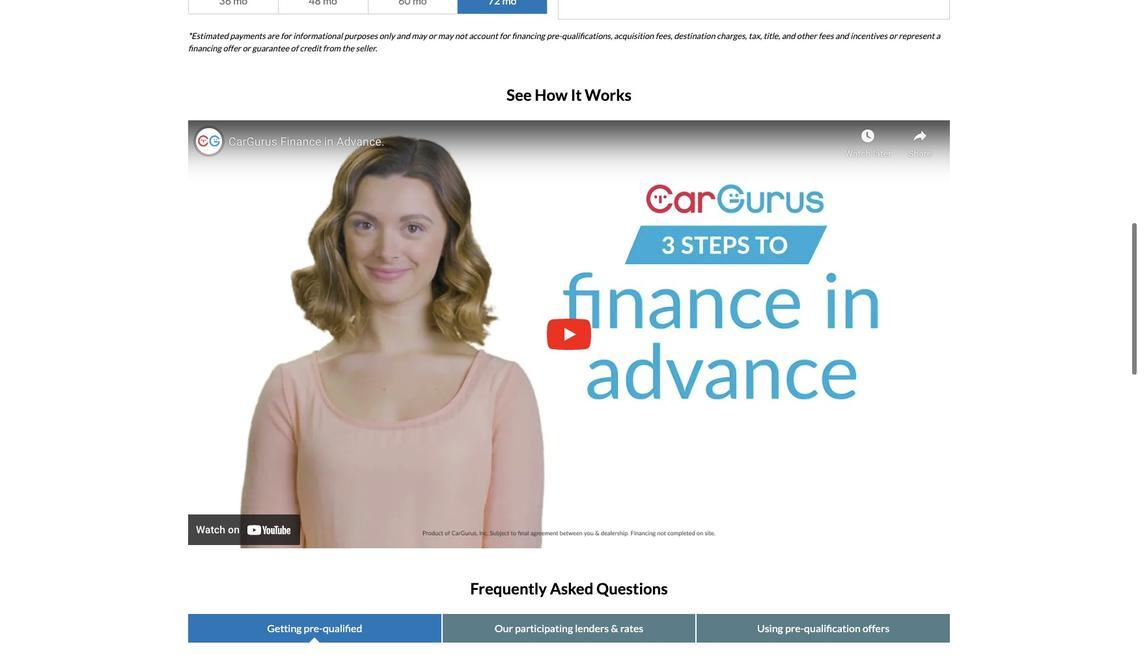 Task type: locate. For each thing, give the bounding box(es) containing it.
financing right account
[[512, 30, 545, 41]]

financing
[[512, 30, 545, 41], [188, 43, 221, 53]]

pre- right using
[[785, 622, 804, 635]]

title,
[[764, 30, 780, 41]]

0 horizontal spatial pre-
[[304, 622, 323, 635]]

how
[[535, 85, 568, 104]]

1 vertical spatial financing
[[188, 43, 221, 53]]

or down payments
[[243, 43, 251, 53]]

guarantee
[[252, 43, 289, 53]]

pre- for using pre-qualification offers
[[785, 622, 804, 635]]

getting
[[267, 622, 302, 635]]

2 for from the left
[[500, 30, 510, 41]]

1 horizontal spatial may
[[438, 30, 453, 41]]

pre- inside *estimated payments are for informational purposes only and may or may not account for financing pre-qualifications, acquisition fees, destination charges, tax, title, and other fees and incentives or represent a financing offer or guarantee of credit from the seller.
[[547, 30, 562, 41]]

3 and from the left
[[835, 30, 849, 41]]

and
[[397, 30, 410, 41], [782, 30, 795, 41], [835, 30, 849, 41]]

qualified
[[323, 622, 362, 635]]

see how it works
[[507, 85, 632, 104]]

fees,
[[656, 30, 672, 41]]

offer
[[223, 43, 241, 53]]

for
[[281, 30, 292, 41], [500, 30, 510, 41]]

or left not on the top
[[429, 30, 437, 41]]

acquisition
[[614, 30, 654, 41]]

for right are
[[281, 30, 292, 41]]

pre- inside button
[[785, 622, 804, 635]]

or
[[429, 30, 437, 41], [889, 30, 897, 41], [243, 43, 251, 53]]

may
[[412, 30, 427, 41], [438, 30, 453, 41]]

using pre-qualification offers
[[757, 622, 890, 635]]

and right fees
[[835, 30, 849, 41]]

0 vertical spatial financing
[[512, 30, 545, 41]]

tax,
[[749, 30, 762, 41]]

1 horizontal spatial for
[[500, 30, 510, 41]]

may right only
[[412, 30, 427, 41]]

2 horizontal spatial pre-
[[785, 622, 804, 635]]

works
[[585, 85, 632, 104]]

using
[[757, 622, 783, 635]]

1 horizontal spatial financing
[[512, 30, 545, 41]]

represent
[[899, 30, 935, 41]]

destination
[[674, 30, 715, 41]]

qualifications,
[[562, 30, 612, 41]]

may left not on the top
[[438, 30, 453, 41]]

getting pre-qualified button
[[188, 615, 441, 643]]

1 horizontal spatial and
[[782, 30, 795, 41]]

and right title,
[[782, 30, 795, 41]]

purposes
[[344, 30, 378, 41]]

and right only
[[397, 30, 410, 41]]

pre- inside 'button'
[[304, 622, 323, 635]]

frequently asked questions
[[470, 580, 668, 598]]

getting pre-qualified
[[267, 622, 362, 635]]

for right account
[[500, 30, 510, 41]]

0 horizontal spatial may
[[412, 30, 427, 41]]

0 horizontal spatial and
[[397, 30, 410, 41]]

*estimated payments are for informational purposes only and may or may not account for financing pre-qualifications, acquisition fees, destination charges, tax, title, and other fees and incentives or represent a financing offer or guarantee of credit from the seller.
[[188, 30, 940, 53]]

financing down *estimated
[[188, 43, 221, 53]]

are
[[267, 30, 279, 41]]

or left represent
[[889, 30, 897, 41]]

2 may from the left
[[438, 30, 453, 41]]

participating
[[515, 622, 573, 635]]

2 horizontal spatial and
[[835, 30, 849, 41]]

0 horizontal spatial financing
[[188, 43, 221, 53]]

pre- up how
[[547, 30, 562, 41]]

0 horizontal spatial for
[[281, 30, 292, 41]]

informational
[[293, 30, 343, 41]]

1 horizontal spatial pre-
[[547, 30, 562, 41]]

pre- right getting
[[304, 622, 323, 635]]

pre-
[[547, 30, 562, 41], [304, 622, 323, 635], [785, 622, 804, 635]]

using pre-qualification offers button
[[697, 615, 950, 643]]

1 may from the left
[[412, 30, 427, 41]]

2 horizontal spatial or
[[889, 30, 897, 41]]

fees
[[819, 30, 834, 41]]

frequently asked questions tab list
[[188, 615, 950, 643]]



Task type: vqa. For each thing, say whether or not it's contained in the screenshot.
middle and
yes



Task type: describe. For each thing, give the bounding box(es) containing it.
our
[[495, 622, 513, 635]]

1 horizontal spatial or
[[429, 30, 437, 41]]

seller.
[[356, 43, 377, 53]]

account
[[469, 30, 498, 41]]

qualification
[[804, 622, 861, 635]]

rates
[[620, 622, 643, 635]]

*estimated
[[188, 30, 228, 41]]

incentives
[[851, 30, 888, 41]]

charges,
[[717, 30, 747, 41]]

it
[[571, 85, 582, 104]]

asked
[[550, 580, 593, 598]]

2 and from the left
[[782, 30, 795, 41]]

1 and from the left
[[397, 30, 410, 41]]

frequently
[[470, 580, 547, 598]]

our participating lenders & rates
[[495, 622, 643, 635]]

see
[[507, 85, 532, 104]]

credit
[[300, 43, 321, 53]]

the
[[342, 43, 354, 53]]

&
[[611, 622, 618, 635]]

our participating lenders & rates button
[[443, 615, 696, 643]]

other
[[797, 30, 817, 41]]

only
[[379, 30, 395, 41]]

offers
[[863, 622, 890, 635]]

a
[[936, 30, 940, 41]]

payments
[[230, 30, 266, 41]]

not
[[455, 30, 467, 41]]

pre- for getting pre-qualified
[[304, 622, 323, 635]]

lenders
[[575, 622, 609, 635]]

from
[[323, 43, 341, 53]]

questions
[[596, 580, 668, 598]]

1 for from the left
[[281, 30, 292, 41]]

0 horizontal spatial or
[[243, 43, 251, 53]]

of
[[291, 43, 298, 53]]



